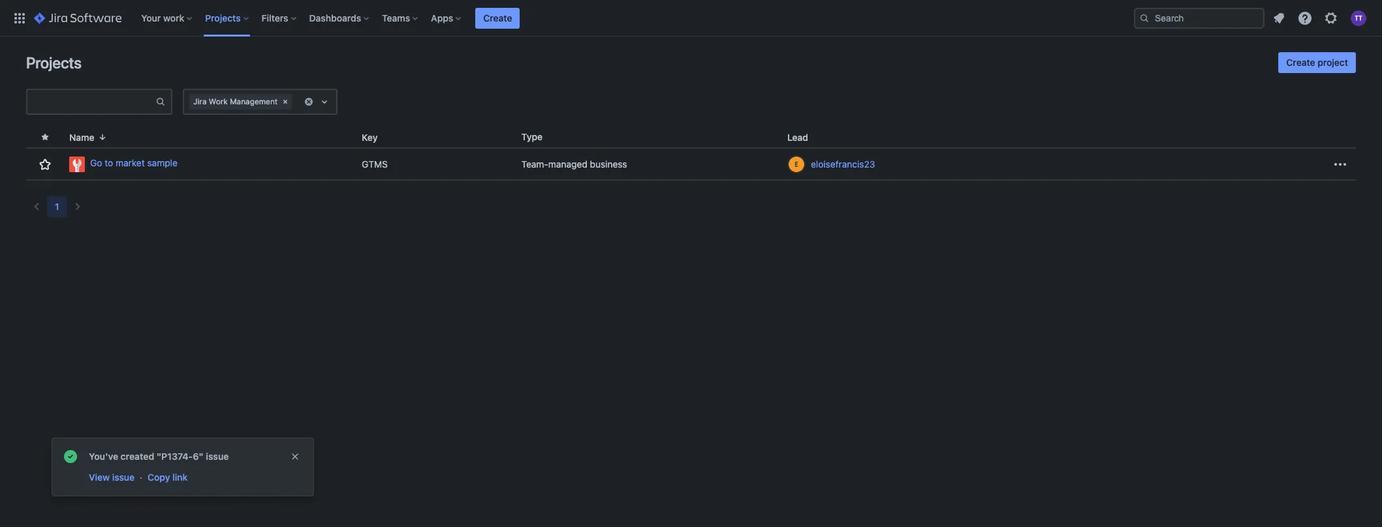 Task type: describe. For each thing, give the bounding box(es) containing it.
create project button
[[1279, 52, 1356, 73]]

view issue
[[89, 472, 135, 483]]

apps
[[431, 12, 453, 23]]

apps button
[[427, 8, 466, 28]]

clear image
[[304, 97, 314, 107]]

teams button
[[378, 8, 423, 28]]

"p1374-
[[157, 451, 193, 462]]

work
[[163, 12, 184, 23]]

eloisefrancis23 link
[[811, 158, 875, 171]]

key
[[362, 132, 378, 143]]

create button
[[476, 8, 520, 28]]

settings image
[[1323, 10, 1339, 26]]

filters button
[[258, 8, 301, 28]]

go to market sample
[[90, 157, 178, 169]]

copy link button
[[146, 470, 189, 486]]

work
[[209, 97, 228, 106]]

market
[[116, 157, 145, 169]]

name
[[69, 132, 94, 143]]

project
[[1318, 57, 1348, 68]]

your work button
[[137, 8, 197, 28]]

dashboards
[[309, 12, 361, 23]]

copy link
[[148, 472, 188, 483]]

type
[[521, 131, 543, 142]]

projects inside dropdown button
[[205, 12, 241, 23]]

created
[[121, 451, 154, 462]]

success image
[[63, 449, 78, 465]]

clear image
[[280, 97, 291, 107]]

0 horizontal spatial projects
[[26, 54, 82, 72]]

go to market sample link
[[69, 156, 351, 172]]

alert containing you've created "p1374-6" issue
[[52, 439, 313, 496]]

jira
[[193, 97, 207, 106]]

projects button
[[201, 8, 254, 28]]

you've created "p1374-6" issue
[[89, 451, 229, 462]]

your
[[141, 12, 161, 23]]

more image
[[1332, 156, 1348, 172]]

jira work management
[[193, 97, 278, 106]]

lead
[[787, 132, 808, 143]]

team-
[[521, 158, 548, 169]]

1 vertical spatial issue
[[112, 472, 135, 483]]

create for create
[[483, 12, 512, 23]]

primary element
[[8, 0, 1134, 36]]

0 vertical spatial issue
[[206, 451, 229, 462]]

filters
[[262, 12, 288, 23]]

key button
[[357, 130, 393, 144]]

dismiss image
[[290, 452, 300, 462]]



Task type: vqa. For each thing, say whether or not it's contained in the screenshot.
CREATE PROJECT
yes



Task type: locate. For each thing, give the bounding box(es) containing it.
appswitcher icon image
[[12, 10, 27, 26]]

projects
[[205, 12, 241, 23], [26, 54, 82, 72]]

0 vertical spatial create
[[483, 12, 512, 23]]

jira software image
[[34, 10, 122, 26], [34, 10, 122, 26]]

create right apps popup button
[[483, 12, 512, 23]]

0 horizontal spatial issue
[[112, 472, 135, 483]]

business
[[590, 158, 627, 169]]

teams
[[382, 12, 410, 23]]

dashboards button
[[305, 8, 374, 28]]

lead button
[[782, 130, 824, 144]]

search image
[[1139, 13, 1150, 23]]

team-managed business
[[521, 158, 627, 169]]

issue right the view
[[112, 472, 135, 483]]

you've
[[89, 451, 118, 462]]

0 vertical spatial projects
[[205, 12, 241, 23]]

projects right work
[[205, 12, 241, 23]]

go
[[90, 157, 102, 169]]

star go to market sample image
[[37, 156, 53, 172]]

1 button
[[47, 197, 67, 217]]

your work
[[141, 12, 184, 23]]

6"
[[193, 451, 204, 462]]

None text field
[[27, 93, 155, 111]]

previous image
[[29, 199, 44, 215]]

1 horizontal spatial issue
[[206, 451, 229, 462]]

1 horizontal spatial projects
[[205, 12, 241, 23]]

view issue link
[[87, 470, 136, 486]]

gtms
[[362, 158, 388, 169]]

view
[[89, 472, 110, 483]]

copy
[[148, 472, 170, 483]]

next image
[[70, 199, 85, 215]]

link
[[172, 472, 188, 483]]

1 vertical spatial create
[[1286, 57, 1315, 68]]

projects down appswitcher icon
[[26, 54, 82, 72]]

1
[[55, 201, 59, 212]]

create
[[483, 12, 512, 23], [1286, 57, 1315, 68]]

help image
[[1297, 10, 1313, 26]]

sample
[[147, 157, 178, 169]]

to
[[105, 157, 113, 169]]

1 vertical spatial projects
[[26, 54, 82, 72]]

issue
[[206, 451, 229, 462], [112, 472, 135, 483]]

1 horizontal spatial create
[[1286, 57, 1315, 68]]

managed
[[548, 158, 587, 169]]

management
[[230, 97, 278, 106]]

create project
[[1286, 57, 1348, 68]]

banner containing your work
[[0, 0, 1382, 37]]

0 horizontal spatial create
[[483, 12, 512, 23]]

open image
[[317, 94, 332, 110]]

name button
[[64, 130, 113, 144]]

Search field
[[1134, 8, 1265, 28]]

issue right 6"
[[206, 451, 229, 462]]

create for create project
[[1286, 57, 1315, 68]]

create left project
[[1286, 57, 1315, 68]]

your profile and settings image
[[1351, 10, 1366, 26]]

alert
[[52, 439, 313, 496]]

notifications image
[[1271, 10, 1287, 26]]

banner
[[0, 0, 1382, 37]]

create inside primary "element"
[[483, 12, 512, 23]]

eloisefrancis23
[[811, 158, 875, 169]]



